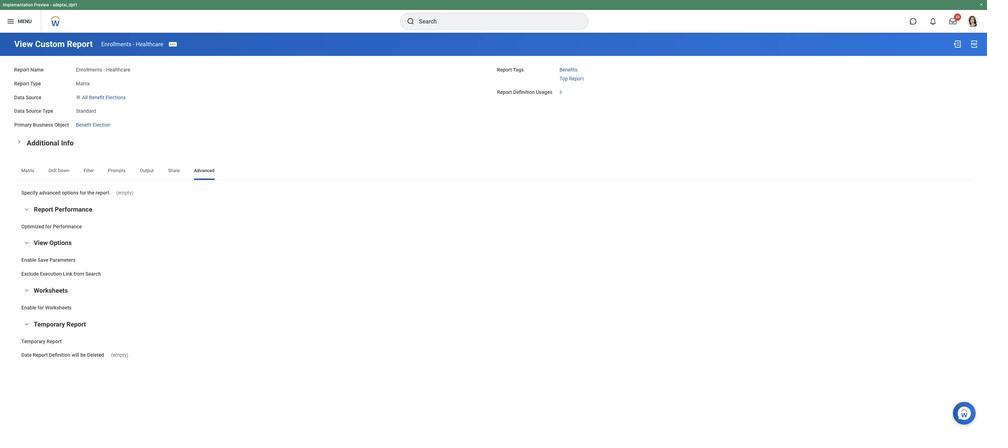 Task type: vqa. For each thing, say whether or not it's contained in the screenshot.
Cell
no



Task type: describe. For each thing, give the bounding box(es) containing it.
enrollments - healthcare for the enrollments - healthcare link
[[101, 41, 163, 47]]

source for data source
[[26, 94, 41, 100]]

date
[[21, 352, 32, 358]]

additional
[[27, 139, 59, 147]]

healthcare for report name element
[[106, 67, 130, 73]]

view custom report main content
[[0, 33, 988, 384]]

- for the enrollments - healthcare link
[[133, 41, 135, 47]]

tags
[[514, 67, 524, 73]]

options
[[49, 239, 72, 247]]

view for view options
[[34, 239, 48, 247]]

parameters
[[50, 257, 75, 263]]

elections
[[106, 94, 126, 100]]

report inside the items selected list
[[570, 76, 584, 81]]

data for data source
[[14, 94, 25, 100]]

deleted
[[87, 352, 104, 358]]

data for data source type
[[14, 108, 25, 114]]

worksheets group
[[21, 286, 967, 311]]

report type
[[14, 81, 41, 86]]

preview
[[34, 2, 49, 7]]

report up will
[[67, 320, 86, 328]]

data source type
[[14, 108, 53, 114]]

benefits
[[560, 67, 578, 73]]

tab list inside view custom report main content
[[14, 163, 974, 180]]

enable for worksheets
[[21, 305, 72, 310]]

- for report name element
[[104, 67, 105, 73]]

info
[[61, 139, 74, 147]]

chevron down image for worksheets
[[22, 288, 31, 293]]

chevron down image for additional info
[[17, 138, 22, 146]]

top
[[560, 76, 568, 81]]

report right custom
[[67, 39, 93, 49]]

optimized for performance
[[21, 224, 82, 229]]

(empty) for date report definition will be deleted
[[111, 352, 128, 358]]

1 vertical spatial worksheets
[[45, 305, 72, 310]]

matrix element
[[76, 79, 90, 86]]

notifications large image
[[930, 18, 937, 25]]

1 vertical spatial temporary report
[[21, 338, 62, 344]]

chevron down image for report performance
[[22, 207, 31, 212]]

report right date at the bottom
[[33, 352, 48, 358]]

usages
[[536, 89, 553, 95]]

menu button
[[0, 10, 41, 33]]

enable save parameters
[[21, 257, 75, 263]]

data source
[[14, 94, 41, 100]]

the
[[87, 190, 95, 196]]

1 vertical spatial temporary
[[21, 338, 45, 344]]

0 vertical spatial worksheets
[[34, 287, 68, 294]]

data source image
[[76, 94, 81, 100]]

top report
[[560, 76, 584, 81]]

view custom report
[[14, 39, 93, 49]]

drill down
[[49, 168, 69, 173]]

0 vertical spatial type
[[30, 81, 41, 86]]

view options group
[[21, 239, 967, 278]]

report performance group
[[21, 205, 967, 230]]

for for worksheets
[[38, 305, 44, 310]]

enrollments - healthcare link
[[101, 41, 163, 47]]

name
[[30, 67, 44, 73]]

0 vertical spatial definition
[[514, 89, 535, 95]]

filter
[[84, 168, 94, 173]]

search image
[[407, 17, 415, 26]]

benefit election
[[76, 122, 110, 128]]

be
[[80, 352, 86, 358]]

specify advanced options for the report
[[21, 190, 109, 196]]

additional info
[[27, 139, 74, 147]]

0 vertical spatial temporary report
[[34, 320, 86, 328]]

implementation
[[3, 2, 33, 7]]

temporary report group
[[21, 320, 967, 359]]

all benefit elections
[[82, 94, 126, 100]]

menu
[[18, 18, 32, 24]]

33 button
[[946, 14, 962, 29]]

implementation preview -   adeptai_dpt1
[[3, 2, 77, 7]]

top report link
[[560, 74, 584, 81]]

report name
[[14, 67, 44, 73]]

for for report performance
[[45, 224, 52, 229]]

benefit inside all benefit elections "link"
[[89, 94, 104, 100]]

benefit election link
[[76, 121, 110, 128]]

chevron down image for view options
[[22, 241, 31, 245]]

optimized
[[21, 224, 44, 229]]

report tags
[[498, 67, 524, 73]]

report name element
[[76, 63, 130, 73]]

healthcare for the enrollments - healthcare link
[[136, 41, 163, 47]]

(empty) for specify advanced options for the report
[[116, 190, 134, 196]]

2 horizontal spatial for
[[80, 190, 86, 196]]

custom
[[35, 39, 65, 49]]



Task type: locate. For each thing, give the bounding box(es) containing it.
5 button
[[560, 89, 564, 95]]

enable for enable for worksheets
[[21, 305, 36, 310]]

chevron down image down "optimized"
[[22, 241, 31, 245]]

enrollments - healthcare for report name element
[[76, 67, 130, 73]]

1 source from the top
[[26, 94, 41, 100]]

temporary report button
[[34, 320, 86, 328]]

share
[[168, 168, 180, 173]]

performance down report performance
[[53, 224, 82, 229]]

save
[[38, 257, 48, 263]]

healthcare inside report name element
[[106, 67, 130, 73]]

exclude execution link from search
[[21, 271, 101, 277]]

options
[[62, 190, 79, 196]]

-
[[50, 2, 52, 7], [133, 41, 135, 47], [104, 67, 105, 73]]

0 vertical spatial benefit
[[89, 94, 104, 100]]

1 vertical spatial matrix
[[21, 168, 34, 173]]

temporary report
[[34, 320, 86, 328], [21, 338, 62, 344]]

enrollments up 'matrix' element
[[76, 67, 102, 73]]

report down report tags
[[498, 89, 512, 95]]

0 vertical spatial view
[[14, 39, 33, 49]]

performance
[[55, 205, 92, 213], [53, 224, 82, 229]]

view down menu
[[14, 39, 33, 49]]

enrollments up report name element
[[101, 41, 132, 47]]

primary
[[14, 122, 32, 128]]

specify
[[21, 190, 38, 196]]

enrollments
[[101, 41, 132, 47], [76, 67, 102, 73]]

adeptai_dpt1
[[53, 2, 77, 7]]

matrix up the all
[[76, 81, 90, 86]]

temporary report up date at the bottom
[[21, 338, 62, 344]]

all benefit elections link
[[82, 93, 126, 100]]

data
[[14, 94, 25, 100], [14, 108, 25, 114]]

matrix inside tab list
[[21, 168, 34, 173]]

for
[[80, 190, 86, 196], [45, 224, 52, 229], [38, 305, 44, 310]]

link
[[63, 271, 72, 277]]

1 horizontal spatial for
[[45, 224, 52, 229]]

tab list containing matrix
[[14, 163, 974, 180]]

33
[[956, 15, 961, 19]]

(empty) inside the temporary report group
[[111, 352, 128, 358]]

matrix
[[76, 81, 90, 86], [21, 168, 34, 173]]

1 data from the top
[[14, 94, 25, 100]]

2 vertical spatial for
[[38, 305, 44, 310]]

0 vertical spatial matrix
[[76, 81, 90, 86]]

for right "optimized"
[[45, 224, 52, 229]]

data down report type
[[14, 94, 25, 100]]

2 source from the top
[[26, 108, 41, 114]]

type
[[30, 81, 41, 86], [42, 108, 53, 114]]

benefit down standard
[[76, 122, 92, 128]]

0 horizontal spatial healthcare
[[106, 67, 130, 73]]

definition
[[514, 89, 535, 95], [49, 352, 70, 358]]

0 horizontal spatial -
[[50, 2, 52, 7]]

0 horizontal spatial chevron down image
[[17, 138, 22, 146]]

0 vertical spatial (empty)
[[116, 190, 134, 196]]

menu banner
[[0, 0, 988, 33]]

1 horizontal spatial type
[[42, 108, 53, 114]]

tab list
[[14, 163, 974, 180]]

1 vertical spatial enable
[[21, 305, 36, 310]]

business
[[33, 122, 53, 128]]

chevron down image for temporary report
[[22, 322, 31, 327]]

definition left will
[[49, 352, 70, 358]]

view options
[[34, 239, 72, 247]]

worksheets
[[34, 287, 68, 294], [45, 305, 72, 310]]

benefit inside benefit election link
[[76, 122, 92, 128]]

enable inside view options group
[[21, 257, 36, 263]]

worksheets button
[[34, 287, 68, 294]]

chevron down image inside view options group
[[22, 241, 31, 245]]

report up date report definition will be deleted
[[47, 338, 62, 344]]

source down data source
[[26, 108, 41, 114]]

chevron down image
[[17, 138, 22, 146], [22, 241, 31, 245]]

view options button
[[34, 239, 72, 247]]

type up business
[[42, 108, 53, 114]]

enable up the exclude at the left bottom of the page
[[21, 257, 36, 263]]

(empty) right deleted
[[111, 352, 128, 358]]

advanced
[[194, 168, 215, 173]]

enrollments for the enrollments - healthcare link
[[101, 41, 132, 47]]

down
[[58, 168, 69, 173]]

enable down worksheets button
[[21, 305, 36, 310]]

1 vertical spatial (empty)
[[111, 352, 128, 358]]

view inside group
[[34, 239, 48, 247]]

2 data from the top
[[14, 108, 25, 114]]

justify image
[[6, 17, 15, 26]]

1 vertical spatial -
[[133, 41, 135, 47]]

2 horizontal spatial -
[[133, 41, 135, 47]]

(empty)
[[116, 190, 134, 196], [111, 352, 128, 358]]

chevron down image inside report performance group
[[22, 207, 31, 212]]

1 vertical spatial for
[[45, 224, 52, 229]]

report up report type
[[14, 67, 29, 73]]

for inside report performance group
[[45, 224, 52, 229]]

1 vertical spatial enrollments
[[76, 67, 102, 73]]

all
[[82, 94, 88, 100]]

1 chevron down image from the top
[[22, 207, 31, 212]]

0 vertical spatial temporary
[[34, 320, 65, 328]]

2 enable from the top
[[21, 305, 36, 310]]

data up the primary
[[14, 108, 25, 114]]

items selected list
[[560, 65, 596, 82]]

enable for enable save parameters
[[21, 257, 36, 263]]

1 vertical spatial type
[[42, 108, 53, 114]]

close environment banner image
[[980, 2, 984, 7]]

type down name
[[30, 81, 41, 86]]

0 vertical spatial for
[[80, 190, 86, 196]]

chevron down image down the exclude at the left bottom of the page
[[22, 288, 31, 293]]

report performance
[[34, 205, 92, 213]]

(empty) right report
[[116, 190, 134, 196]]

- inside report name element
[[104, 67, 105, 73]]

healthcare
[[136, 41, 163, 47], [106, 67, 130, 73]]

chevron down image down enable for worksheets
[[22, 322, 31, 327]]

0 vertical spatial chevron down image
[[22, 207, 31, 212]]

advanced
[[39, 190, 61, 196]]

prompts
[[108, 168, 126, 173]]

Search Workday  search field
[[419, 14, 574, 29]]

search
[[85, 271, 101, 277]]

report
[[67, 39, 93, 49], [14, 67, 29, 73], [498, 67, 512, 73], [570, 76, 584, 81], [14, 81, 29, 86], [498, 89, 512, 95], [34, 205, 53, 213], [67, 320, 86, 328], [47, 338, 62, 344], [33, 352, 48, 358]]

temporary
[[34, 320, 65, 328], [21, 338, 45, 344]]

chevron down image inside worksheets group
[[22, 288, 31, 293]]

view
[[14, 39, 33, 49], [34, 239, 48, 247]]

0 vertical spatial performance
[[55, 205, 92, 213]]

export to excel image
[[954, 40, 962, 48]]

1 enable from the top
[[21, 257, 36, 263]]

0 vertical spatial enable
[[21, 257, 36, 263]]

from
[[74, 271, 84, 277]]

inbox large image
[[950, 18, 957, 25]]

view printable version (pdf) image
[[971, 40, 979, 48]]

data source type element
[[76, 104, 96, 115]]

- inside menu 'banner'
[[50, 2, 52, 7]]

1 horizontal spatial definition
[[514, 89, 535, 95]]

additional info button
[[27, 139, 74, 147]]

matrix up specify
[[21, 168, 34, 173]]

date report definition will be deleted
[[21, 352, 104, 358]]

execution
[[40, 271, 62, 277]]

enrollments - healthcare
[[101, 41, 163, 47], [76, 67, 130, 73]]

1 horizontal spatial healthcare
[[136, 41, 163, 47]]

source up data source type
[[26, 94, 41, 100]]

2 chevron down image from the top
[[22, 288, 31, 293]]

source for data source type
[[26, 108, 41, 114]]

report up data source
[[14, 81, 29, 86]]

view for view custom report
[[14, 39, 33, 49]]

report
[[96, 190, 109, 196]]

0 vertical spatial healthcare
[[136, 41, 163, 47]]

chevron down image
[[22, 207, 31, 212], [22, 288, 31, 293], [22, 322, 31, 327]]

0 horizontal spatial type
[[30, 81, 41, 86]]

chevron down image down the primary
[[17, 138, 22, 146]]

1 horizontal spatial chevron down image
[[22, 241, 31, 245]]

temporary report down enable for worksheets
[[34, 320, 86, 328]]

1 vertical spatial performance
[[53, 224, 82, 229]]

2 vertical spatial -
[[104, 67, 105, 73]]

profile logan mcneil image
[[968, 16, 979, 28]]

report definition usages
[[498, 89, 553, 95]]

report down advanced
[[34, 205, 53, 213]]

1 vertical spatial view
[[34, 239, 48, 247]]

1 vertical spatial healthcare
[[106, 67, 130, 73]]

0 horizontal spatial for
[[38, 305, 44, 310]]

enable
[[21, 257, 36, 263], [21, 305, 36, 310]]

enrollments inside report name element
[[76, 67, 102, 73]]

0 vertical spatial source
[[26, 94, 41, 100]]

1 horizontal spatial view
[[34, 239, 48, 247]]

5
[[560, 90, 562, 95]]

temporary up date at the bottom
[[21, 338, 45, 344]]

2 vertical spatial chevron down image
[[22, 322, 31, 327]]

election
[[93, 122, 110, 128]]

object
[[54, 122, 69, 128]]

benefit
[[89, 94, 104, 100], [76, 122, 92, 128]]

temporary down enable for worksheets
[[34, 320, 65, 328]]

1 vertical spatial definition
[[49, 352, 70, 358]]

for down worksheets button
[[38, 305, 44, 310]]

0 horizontal spatial matrix
[[21, 168, 34, 173]]

0 vertical spatial chevron down image
[[17, 138, 22, 146]]

for inside worksheets group
[[38, 305, 44, 310]]

0 vertical spatial enrollments
[[101, 41, 132, 47]]

report down the benefits
[[570, 76, 584, 81]]

for left the
[[80, 190, 86, 196]]

benefits link
[[560, 65, 578, 73]]

chevron down image down specify
[[22, 207, 31, 212]]

worksheets up temporary report "button"
[[45, 305, 72, 310]]

0 vertical spatial data
[[14, 94, 25, 100]]

view up save at the left of page
[[34, 239, 48, 247]]

source
[[26, 94, 41, 100], [26, 108, 41, 114]]

report left tags
[[498, 67, 512, 73]]

1 vertical spatial benefit
[[76, 122, 92, 128]]

0 horizontal spatial definition
[[49, 352, 70, 358]]

report performance button
[[34, 205, 92, 213]]

1 vertical spatial source
[[26, 108, 41, 114]]

enrollments for report name element
[[76, 67, 102, 73]]

worksheets down execution on the bottom
[[34, 287, 68, 294]]

1 vertical spatial chevron down image
[[22, 241, 31, 245]]

0 vertical spatial -
[[50, 2, 52, 7]]

standard
[[76, 108, 96, 114]]

primary business object
[[14, 122, 69, 128]]

3 chevron down image from the top
[[22, 322, 31, 327]]

drill
[[49, 168, 57, 173]]

1 vertical spatial enrollments - healthcare
[[76, 67, 130, 73]]

1 vertical spatial data
[[14, 108, 25, 114]]

1 horizontal spatial matrix
[[76, 81, 90, 86]]

output
[[140, 168, 154, 173]]

benefit right the all
[[89, 94, 104, 100]]

exclude
[[21, 271, 39, 277]]

1 horizontal spatial -
[[104, 67, 105, 73]]

0 horizontal spatial view
[[14, 39, 33, 49]]

will
[[72, 352, 79, 358]]

enable inside worksheets group
[[21, 305, 36, 310]]

chevron down image inside the temporary report group
[[22, 322, 31, 327]]

performance down options
[[55, 205, 92, 213]]

definition inside the temporary report group
[[49, 352, 70, 358]]

1 vertical spatial chevron down image
[[22, 288, 31, 293]]

definition left usages at the top right
[[514, 89, 535, 95]]

0 vertical spatial enrollments - healthcare
[[101, 41, 163, 47]]



